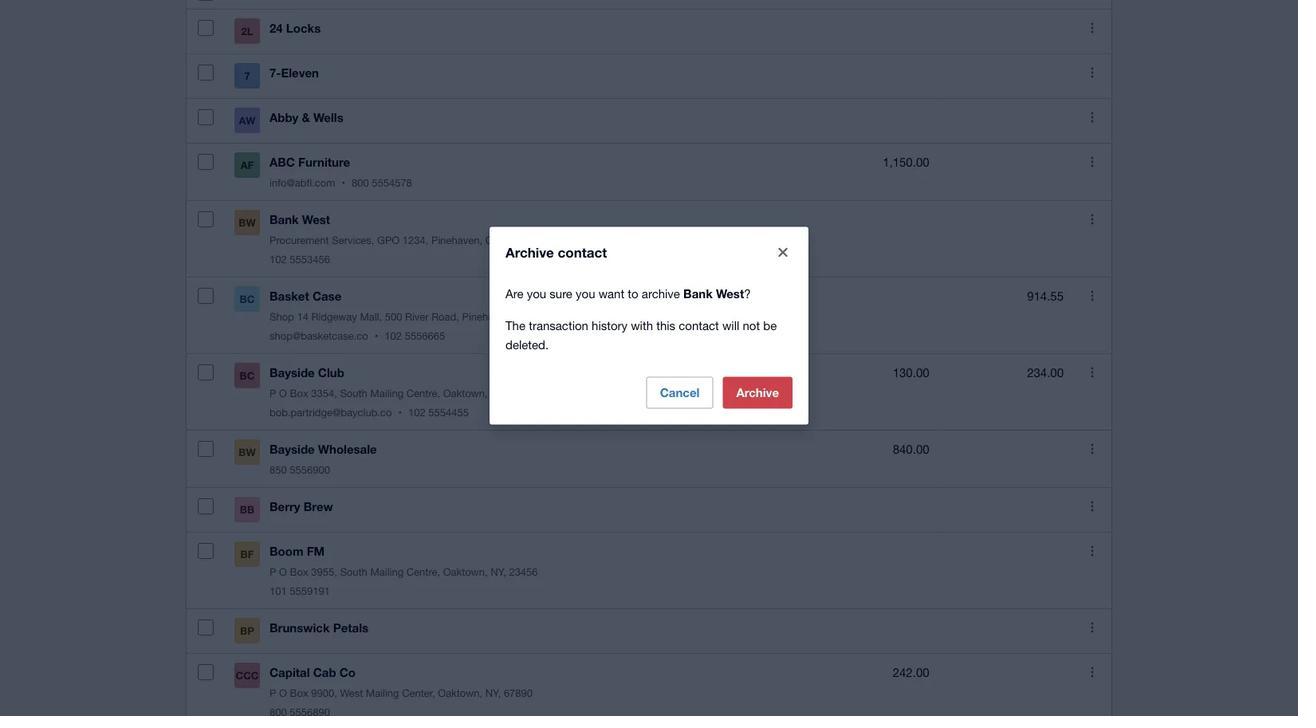 Task type: locate. For each thing, give the bounding box(es) containing it.
1 vertical spatial oaktown,
[[443, 566, 488, 578]]

oaktown,
[[443, 387, 488, 399], [443, 566, 488, 578], [438, 687, 483, 699]]

1 horizontal spatial contact
[[679, 319, 719, 333]]

archive down not
[[737, 386, 779, 400]]

ny, inside bayside club p o box 3354, south mailing centre, oaktown, ny, 12345 bob.partridge@bayclub.co • 102 5554455
[[491, 387, 506, 399]]

oaktown, inside bayside club p o box 3354, south mailing centre, oaktown, ny, 12345 bob.partridge@bayclub.co • 102 5554455
[[443, 387, 488, 399]]

oaktown, inside boom fm p o box 3955, south mailing centre, oaktown, ny, 23456 101 5559191
[[443, 566, 488, 578]]

bayside up "850"
[[270, 442, 315, 457]]

pinehaven, right the 1234, at left top
[[432, 234, 483, 246]]

2 horizontal spatial 102
[[408, 406, 426, 419]]

archive
[[506, 245, 554, 260], [737, 386, 779, 400]]

ny, for bayside club
[[491, 387, 506, 399]]

0 vertical spatial 23456
[[536, 311, 565, 323]]

1 bc from the top
[[240, 293, 255, 305]]

• inside abc furniture info@abfl.com • 800 5554578
[[342, 176, 345, 189]]

234.00 link
[[1028, 363, 1064, 382]]

2 bayside from the top
[[270, 442, 315, 457]]

2 vertical spatial p
[[270, 687, 276, 699]]

1 vertical spatial ny,
[[491, 566, 506, 578]]

ca, down are
[[516, 311, 533, 323]]

abc furniture info@abfl.com • 800 5554578
[[270, 155, 412, 189]]

1 horizontal spatial you
[[576, 287, 596, 301]]

abc
[[270, 155, 295, 169]]

road,
[[432, 311, 459, 323]]

co
[[340, 666, 356, 680]]

0 vertical spatial ca,
[[486, 234, 503, 246]]

1 vertical spatial 12345
[[509, 387, 538, 399]]

deleted.
[[506, 338, 549, 352]]

1 vertical spatial box
[[290, 566, 308, 578]]

abby
[[270, 110, 299, 125]]

box for bayside
[[290, 387, 308, 399]]

mailing inside boom fm p o box 3955, south mailing centre, oaktown, ny, 23456 101 5559191
[[371, 566, 404, 578]]

o down capital
[[279, 687, 287, 699]]

0 vertical spatial west
[[302, 212, 330, 227]]

pinehaven, down are
[[462, 311, 513, 323]]

bw down af
[[239, 216, 256, 229]]

2 vertical spatial o
[[279, 687, 287, 699]]

• left the 5554455
[[398, 406, 402, 419]]

you
[[527, 287, 547, 301], [576, 287, 596, 301]]

box up 5559191
[[290, 566, 308, 578]]

bc
[[240, 293, 255, 305], [240, 370, 255, 382]]

archive button
[[723, 377, 793, 409]]

1 horizontal spatial •
[[375, 330, 378, 342]]

box left 3354,
[[290, 387, 308, 399]]

1 vertical spatial 23456
[[509, 566, 538, 578]]

cancel
[[660, 386, 700, 400]]

p up 101
[[270, 566, 276, 578]]

p down capital
[[270, 687, 276, 699]]

840.00
[[893, 442, 930, 456]]

archive up are
[[506, 245, 554, 260]]

centre, inside bayside club p o box 3354, south mailing centre, oaktown, ny, 12345 bob.partridge@bayclub.co • 102 5554455
[[407, 387, 440, 399]]

1 p from the top
[[270, 387, 276, 399]]

shop
[[270, 311, 294, 323]]

west up procurement
[[302, 212, 330, 227]]

1 vertical spatial centre,
[[407, 566, 440, 578]]

0 vertical spatial bayside
[[270, 366, 315, 380]]

0 vertical spatial south
[[340, 387, 368, 399]]

102 inside bayside club p o box 3354, south mailing centre, oaktown, ny, 12345 bob.partridge@bayclub.co • 102 5554455
[[408, 406, 426, 419]]

0 vertical spatial bc
[[240, 293, 255, 305]]

bb
[[240, 504, 255, 516]]

1 bayside from the top
[[270, 366, 315, 380]]

0 horizontal spatial ca,
[[486, 234, 503, 246]]

0 horizontal spatial 102
[[270, 253, 287, 265]]

1 vertical spatial mailing
[[371, 566, 404, 578]]

0 vertical spatial pinehaven,
[[432, 234, 483, 246]]

• down "mall," at top left
[[375, 330, 378, 342]]

ca,
[[486, 234, 503, 246], [516, 311, 533, 323]]

bank up procurement
[[270, 212, 299, 227]]

0 vertical spatial oaktown,
[[443, 387, 488, 399]]

2 south from the top
[[340, 566, 368, 578]]

0 vertical spatial mailing
[[371, 387, 404, 399]]

furniture
[[298, 155, 350, 169]]

1 vertical spatial contact
[[679, 319, 719, 333]]

o inside boom fm p o box 3955, south mailing centre, oaktown, ny, 23456 101 5559191
[[279, 566, 287, 578]]

to
[[628, 287, 639, 301]]

bayside up 3354,
[[270, 366, 315, 380]]

bw up bb
[[239, 446, 256, 458]]

0 vertical spatial archive
[[506, 245, 554, 260]]

24 locks
[[270, 21, 321, 35]]

12345
[[506, 234, 534, 246], [509, 387, 538, 399]]

river
[[405, 311, 429, 323]]

p for boom fm
[[270, 566, 276, 578]]

box inside boom fm p o box 3955, south mailing centre, oaktown, ny, 23456 101 5559191
[[290, 566, 308, 578]]

•
[[342, 176, 345, 189], [375, 330, 378, 342], [398, 406, 402, 419]]

1 vertical spatial bw
[[239, 446, 256, 458]]

2 centre, from the top
[[407, 566, 440, 578]]

south right 3955,
[[340, 566, 368, 578]]

1 vertical spatial •
[[375, 330, 378, 342]]

contact left will
[[679, 319, 719, 333]]

0 horizontal spatial bank
[[270, 212, 299, 227]]

1 horizontal spatial archive
[[737, 386, 779, 400]]

24
[[270, 21, 283, 35]]

102 inside basket case shop 14 ridgeway mall, 500 river road, pinehaven, ca, 23456 shop@basketcase.co • 102 5556665
[[385, 330, 402, 342]]

mailing left center,
[[366, 687, 399, 699]]

0 horizontal spatial •
[[342, 176, 345, 189]]

0 vertical spatial 102
[[270, 253, 287, 265]]

• inside bayside club p o box 3354, south mailing centre, oaktown, ny, 12345 bob.partridge@bayclub.co • 102 5554455
[[398, 406, 402, 419]]

5556665
[[405, 330, 445, 342]]

0 horizontal spatial west
[[302, 212, 330, 227]]

1 vertical spatial archive
[[737, 386, 779, 400]]

with
[[631, 319, 653, 333]]

1 centre, from the top
[[407, 387, 440, 399]]

south
[[340, 387, 368, 399], [340, 566, 368, 578]]

0 vertical spatial o
[[279, 387, 287, 399]]

ca, inside basket case shop 14 ridgeway mall, 500 river road, pinehaven, ca, 23456 shop@basketcase.co • 102 5556665
[[516, 311, 533, 323]]

p inside bayside club p o box 3354, south mailing centre, oaktown, ny, 12345 bob.partridge@bayclub.co • 102 5554455
[[270, 387, 276, 399]]

0 horizontal spatial archive
[[506, 245, 554, 260]]

archive inside button
[[737, 386, 779, 400]]

o
[[279, 387, 287, 399], [279, 566, 287, 578], [279, 687, 287, 699]]

1 box from the top
[[290, 387, 308, 399]]

14
[[297, 311, 309, 323]]

1 vertical spatial bank
[[684, 287, 713, 301]]

ny,
[[491, 387, 506, 399], [491, 566, 506, 578], [486, 687, 501, 699]]

p
[[270, 387, 276, 399], [270, 566, 276, 578], [270, 687, 276, 699]]

2 o from the top
[[279, 566, 287, 578]]

p left 3354,
[[270, 387, 276, 399]]

5556900
[[290, 464, 330, 476]]

box down capital
[[290, 687, 308, 699]]

3354,
[[311, 387, 337, 399]]

0 vertical spatial centre,
[[407, 387, 440, 399]]

2 vertical spatial west
[[340, 687, 363, 699]]

1 horizontal spatial bank
[[684, 287, 713, 301]]

1 horizontal spatial 102
[[385, 330, 402, 342]]

102 for basket case
[[385, 330, 402, 342]]

centre, inside boom fm p o box 3955, south mailing centre, oaktown, ny, 23456 101 5559191
[[407, 566, 440, 578]]

south for club
[[340, 387, 368, 399]]

cancel button
[[647, 377, 714, 409]]

south inside bayside club p o box 3354, south mailing centre, oaktown, ny, 12345 bob.partridge@bayclub.co • 102 5554455
[[340, 387, 368, 399]]

contact inside "the transaction history with this contact will not be deleted."
[[679, 319, 719, 333]]

1 o from the top
[[279, 387, 287, 399]]

23456 inside basket case shop 14 ridgeway mall, 500 river road, pinehaven, ca, 23456 shop@basketcase.co • 102 5556665
[[536, 311, 565, 323]]

you right are
[[527, 287, 547, 301]]

contact up sure
[[558, 245, 607, 260]]

1 vertical spatial 102
[[385, 330, 402, 342]]

bayside inside bayside wholesale 850 5556900
[[270, 442, 315, 457]]

0 vertical spatial contact
[[558, 245, 607, 260]]

box
[[290, 387, 308, 399], [290, 566, 308, 578], [290, 687, 308, 699]]

bank inside bank west procurement services, gpo 1234, pinehaven, ca, 12345 102 5553456
[[270, 212, 299, 227]]

1 bw from the top
[[239, 216, 256, 229]]

bank right archive
[[684, 287, 713, 301]]

south right 3354,
[[340, 387, 368, 399]]

1 vertical spatial pinehaven,
[[462, 311, 513, 323]]

12345 inside bayside club p o box 3354, south mailing centre, oaktown, ny, 12345 bob.partridge@bayclub.co • 102 5554455
[[509, 387, 538, 399]]

1 vertical spatial west
[[716, 287, 744, 301]]

west up will
[[716, 287, 744, 301]]

1 vertical spatial bc
[[240, 370, 255, 382]]

2 vertical spatial •
[[398, 406, 402, 419]]

ccc
[[236, 670, 259, 682]]

12345 up are
[[506, 234, 534, 246]]

102 left the 5554455
[[408, 406, 426, 419]]

2 p from the top
[[270, 566, 276, 578]]

p inside boom fm p o box 3955, south mailing centre, oaktown, ny, 23456 101 5559191
[[270, 566, 276, 578]]

1 vertical spatial south
[[340, 566, 368, 578]]

fm
[[307, 544, 325, 559]]

1 vertical spatial p
[[270, 566, 276, 578]]

o up 101
[[279, 566, 287, 578]]

o left 3354,
[[279, 387, 287, 399]]

23456 for basket case
[[536, 311, 565, 323]]

berry
[[270, 500, 300, 514]]

contact
[[558, 245, 607, 260], [679, 319, 719, 333]]

2 bw from the top
[[239, 446, 256, 458]]

0 vertical spatial 12345
[[506, 234, 534, 246]]

102 down 500
[[385, 330, 402, 342]]

12345 down the deleted.
[[509, 387, 538, 399]]

2 vertical spatial 102
[[408, 406, 426, 419]]

bc for basket case
[[240, 293, 255, 305]]

mailing
[[371, 387, 404, 399], [371, 566, 404, 578], [366, 687, 399, 699]]

0 vertical spatial box
[[290, 387, 308, 399]]

bw
[[239, 216, 256, 229], [239, 446, 256, 458]]

pinehaven, inside basket case shop 14 ridgeway mall, 500 river road, pinehaven, ca, 23456 shop@basketcase.co • 102 5556665
[[462, 311, 513, 323]]

bayside inside bayside club p o box 3354, south mailing centre, oaktown, ny, 12345 bob.partridge@bayclub.co • 102 5554455
[[270, 366, 315, 380]]

23456 inside boom fm p o box 3955, south mailing centre, oaktown, ny, 23456 101 5559191
[[509, 566, 538, 578]]

bank
[[270, 212, 299, 227], [684, 287, 713, 301]]

o inside bayside club p o box 3354, south mailing centre, oaktown, ny, 12345 bob.partridge@bayclub.co • 102 5554455
[[279, 387, 287, 399]]

0 vertical spatial p
[[270, 387, 276, 399]]

2 box from the top
[[290, 566, 308, 578]]

0 horizontal spatial you
[[527, 287, 547, 301]]

are you sure you want to archive bank west ?
[[506, 287, 751, 301]]

oaktown, for boom fm
[[443, 566, 488, 578]]

bc for bayside club
[[240, 370, 255, 382]]

archive contact dialog
[[490, 227, 809, 425]]

mailing up bob.partridge@bayclub.co
[[371, 387, 404, 399]]

shop@basketcase.co
[[270, 330, 368, 342]]

mailing right 3955,
[[371, 566, 404, 578]]

0 vertical spatial bw
[[239, 216, 256, 229]]

you right sure
[[576, 287, 596, 301]]

2 vertical spatial box
[[290, 687, 308, 699]]

archive
[[642, 287, 680, 301]]

1 south from the top
[[340, 387, 368, 399]]

914.55
[[1028, 289, 1064, 303]]

• left 800 on the top
[[342, 176, 345, 189]]

0 vertical spatial bank
[[270, 212, 299, 227]]

102 down procurement
[[270, 253, 287, 265]]

2 vertical spatial mailing
[[366, 687, 399, 699]]

ny, inside boom fm p o box 3955, south mailing centre, oaktown, ny, 23456 101 5559191
[[491, 566, 506, 578]]

0 vertical spatial ny,
[[491, 387, 506, 399]]

west down co in the left of the page
[[340, 687, 363, 699]]

2 bc from the top
[[240, 370, 255, 382]]

2 vertical spatial oaktown,
[[438, 687, 483, 699]]

bayside
[[270, 366, 315, 380], [270, 442, 315, 457]]

1 vertical spatial bayside
[[270, 442, 315, 457]]

bayside wholesale 850 5556900
[[270, 442, 377, 476]]

bayside for bayside wholesale
[[270, 442, 315, 457]]

1 horizontal spatial ca,
[[516, 311, 533, 323]]

1 vertical spatial ca,
[[516, 311, 533, 323]]

aw
[[239, 114, 256, 127]]

5553456
[[290, 253, 330, 265]]

ca, left archive contact
[[486, 234, 503, 246]]

south for fm
[[340, 566, 368, 578]]

• inside basket case shop 14 ridgeway mall, 500 river road, pinehaven, ca, 23456 shop@basketcase.co • 102 5556665
[[375, 330, 378, 342]]

2 horizontal spatial •
[[398, 406, 402, 419]]

2 horizontal spatial west
[[716, 287, 744, 301]]

130.00 link
[[893, 363, 930, 382]]

1 vertical spatial o
[[279, 566, 287, 578]]

mailing inside bayside club p o box 3354, south mailing centre, oaktown, ny, 12345 bob.partridge@bayclub.co • 102 5554455
[[371, 387, 404, 399]]

box inside bayside club p o box 3354, south mailing centre, oaktown, ny, 12345 bob.partridge@bayclub.co • 102 5554455
[[290, 387, 308, 399]]

23456
[[536, 311, 565, 323], [509, 566, 538, 578]]

3 p from the top
[[270, 687, 276, 699]]

south inside boom fm p o box 3955, south mailing centre, oaktown, ny, 23456 101 5559191
[[340, 566, 368, 578]]

0 vertical spatial •
[[342, 176, 345, 189]]

102 inside bank west procurement services, gpo 1234, pinehaven, ca, 12345 102 5553456
[[270, 253, 287, 265]]



Task type: vqa. For each thing, say whether or not it's contained in the screenshot.
'•' to the right
yes



Task type: describe. For each thing, give the bounding box(es) containing it.
101
[[270, 585, 287, 597]]

bp
[[240, 625, 254, 637]]

• for basket case
[[375, 330, 378, 342]]

3 o from the top
[[279, 687, 287, 699]]

850
[[270, 464, 287, 476]]

234.00
[[1028, 366, 1064, 380]]

petals
[[333, 621, 369, 635]]

brunswick
[[270, 621, 330, 635]]

mall,
[[360, 311, 382, 323]]

archive contact
[[506, 245, 607, 260]]

3 box from the top
[[290, 687, 308, 699]]

1,150.00
[[883, 155, 930, 169]]

?
[[744, 287, 751, 301]]

archive for archive
[[737, 386, 779, 400]]

center,
[[402, 687, 435, 699]]

7-eleven
[[270, 66, 319, 80]]

cab
[[313, 666, 336, 680]]

history
[[592, 319, 628, 333]]

500
[[385, 311, 402, 323]]

840.00 link
[[893, 440, 930, 459]]

1,150.00 link
[[883, 153, 930, 172]]

102 for bayside club
[[408, 406, 426, 419]]

transaction
[[529, 319, 589, 333]]

box for boom
[[290, 566, 308, 578]]

ridgeway
[[312, 311, 357, 323]]

club
[[318, 366, 345, 380]]

centre, for bayside club
[[407, 387, 440, 399]]

af
[[241, 159, 254, 171]]

1 you from the left
[[527, 287, 547, 301]]

bayside for bayside club
[[270, 366, 315, 380]]

boom
[[270, 544, 304, 559]]

west inside bank west procurement services, gpo 1234, pinehaven, ca, 12345 102 5553456
[[302, 212, 330, 227]]

not
[[743, 319, 760, 333]]

bayside club p o box 3354, south mailing centre, oaktown, ny, 12345 bob.partridge@bayclub.co • 102 5554455
[[270, 366, 538, 419]]

capital
[[270, 666, 310, 680]]

wholesale
[[318, 442, 377, 457]]

5554455
[[429, 406, 469, 419]]

wells
[[314, 110, 344, 125]]

abby & wells
[[270, 110, 344, 125]]

procurement
[[270, 234, 329, 246]]

bank west procurement services, gpo 1234, pinehaven, ca, 12345 102 5553456
[[270, 212, 534, 265]]

o for bayside club
[[279, 387, 287, 399]]

the transaction history with this contact will not be deleted.
[[506, 319, 777, 352]]

bw for bank
[[239, 216, 256, 229]]

west inside archive contact dialog
[[716, 287, 744, 301]]

services,
[[332, 234, 375, 246]]

242.00
[[893, 666, 930, 679]]

capital cab co
[[270, 666, 356, 680]]

7-
[[270, 66, 281, 80]]

want
[[599, 287, 625, 301]]

67890
[[504, 687, 533, 699]]

7
[[244, 70, 250, 82]]

this
[[657, 319, 676, 333]]

ca, inside bank west procurement services, gpo 1234, pinehaven, ca, 12345 102 5553456
[[486, 234, 503, 246]]

case
[[313, 289, 342, 303]]

centre, for boom fm
[[407, 566, 440, 578]]

p o box 9900, west mailing center, oaktown, ny, 67890
[[270, 687, 533, 699]]

23456 for boom fm
[[509, 566, 538, 578]]

are
[[506, 287, 524, 301]]

2l
[[241, 25, 253, 37]]

9900,
[[311, 687, 337, 699]]

0 horizontal spatial contact
[[558, 245, 607, 260]]

800
[[352, 176, 369, 189]]

the
[[506, 319, 526, 333]]

eleven
[[281, 66, 319, 80]]

5559191
[[290, 585, 330, 597]]

ny, for boom fm
[[491, 566, 506, 578]]

&
[[302, 110, 310, 125]]

brunswick petals
[[270, 621, 369, 635]]

2 vertical spatial ny,
[[486, 687, 501, 699]]

o for boom fm
[[279, 566, 287, 578]]

close button
[[767, 237, 799, 268]]

914.55 link
[[1028, 287, 1064, 306]]

bank inside archive contact dialog
[[684, 287, 713, 301]]

gpo
[[377, 234, 400, 246]]

mailing for club
[[371, 387, 404, 399]]

info@abfl.com
[[270, 176, 335, 189]]

242.00 link
[[893, 663, 930, 682]]

basket
[[270, 289, 309, 303]]

5554578
[[372, 176, 412, 189]]

boom fm p o box 3955, south mailing centre, oaktown, ny, 23456 101 5559191
[[270, 544, 538, 597]]

bf
[[241, 548, 254, 561]]

close image
[[779, 248, 788, 257]]

bob.partridge@bayclub.co
[[270, 406, 392, 419]]

1 horizontal spatial west
[[340, 687, 363, 699]]

archive for archive contact
[[506, 245, 554, 260]]

pinehaven, inside bank west procurement services, gpo 1234, pinehaven, ca, 12345 102 5553456
[[432, 234, 483, 246]]

oaktown, for bayside club
[[443, 387, 488, 399]]

p for bayside club
[[270, 387, 276, 399]]

• for bayside club
[[398, 406, 402, 419]]

12345 inside bank west procurement services, gpo 1234, pinehaven, ca, 12345 102 5553456
[[506, 234, 534, 246]]

locks
[[286, 21, 321, 35]]

brew
[[304, 500, 333, 514]]

130.00
[[893, 366, 930, 380]]

bw for bayside
[[239, 446, 256, 458]]

berry brew
[[270, 500, 333, 514]]

be
[[764, 319, 777, 333]]

3955,
[[311, 566, 337, 578]]

will
[[723, 319, 740, 333]]

1234,
[[403, 234, 429, 246]]

2 you from the left
[[576, 287, 596, 301]]

sure
[[550, 287, 573, 301]]

mailing for fm
[[371, 566, 404, 578]]



